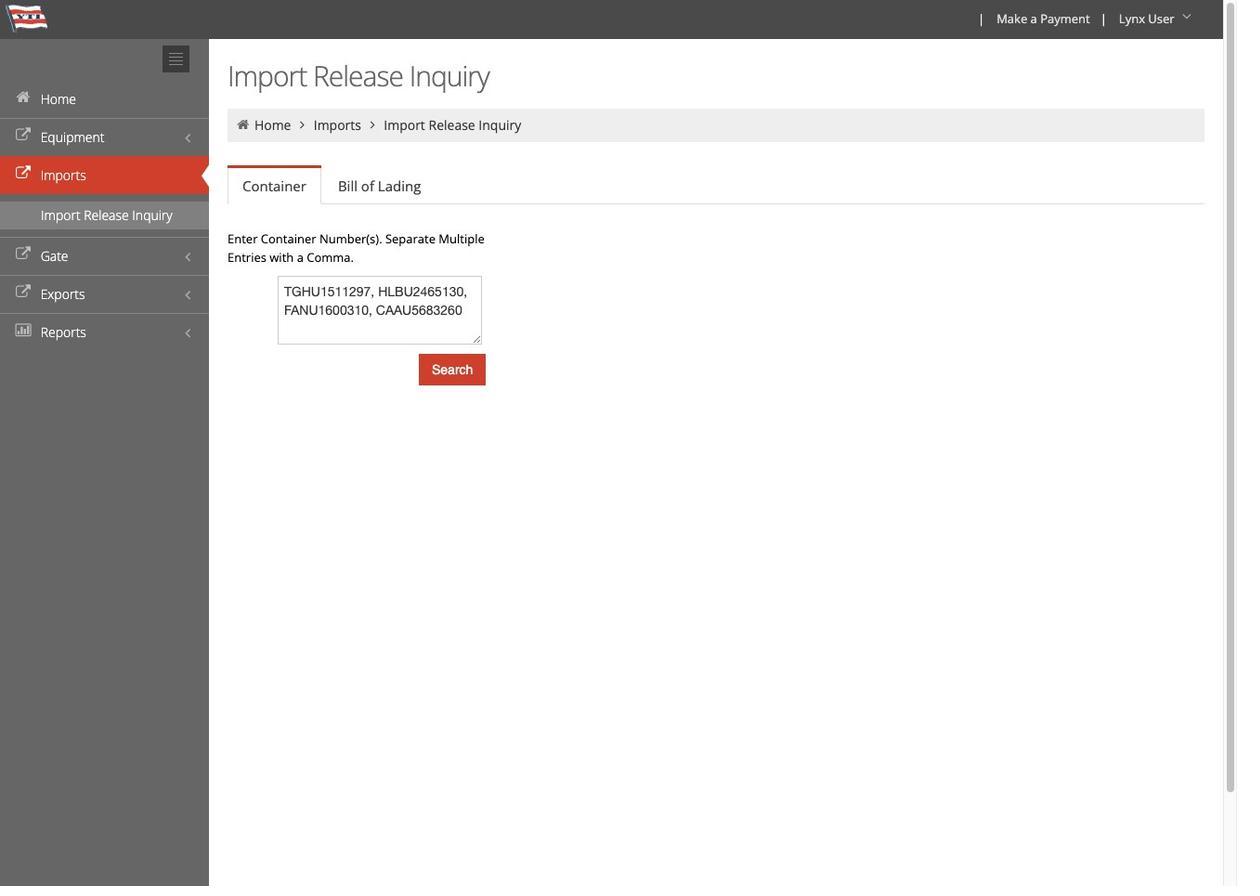 Task type: vqa. For each thing, say whether or not it's contained in the screenshot.
external link icon within Gate link
no



Task type: locate. For each thing, give the bounding box(es) containing it.
external link image left equipment
[[14, 129, 33, 142]]

0 horizontal spatial import release inquiry link
[[0, 202, 209, 229]]

0 vertical spatial import release inquiry
[[228, 57, 489, 95]]

imports
[[314, 116, 361, 134], [41, 166, 86, 184]]

imports down equipment
[[41, 166, 86, 184]]

container up enter
[[242, 177, 307, 195]]

make a payment link
[[989, 0, 1097, 39]]

3 external link image from the top
[[14, 248, 33, 261]]

0 horizontal spatial angle right image
[[294, 118, 311, 131]]

import release inquiry
[[228, 57, 489, 95], [384, 116, 521, 134], [41, 206, 173, 224]]

1 horizontal spatial a
[[1031, 10, 1038, 27]]

home link up container 'link'
[[254, 116, 291, 134]]

import
[[228, 57, 307, 95], [384, 116, 425, 134], [41, 206, 80, 224]]

0 horizontal spatial imports
[[41, 166, 86, 184]]

0 horizontal spatial a
[[297, 249, 304, 266]]

release
[[313, 57, 403, 95], [429, 116, 475, 134], [84, 206, 129, 224]]

enter container number(s).  separate multiple entries with a comma.
[[228, 230, 485, 266]]

enter
[[228, 230, 258, 247]]

2 horizontal spatial import
[[384, 116, 425, 134]]

external link image down equipment link
[[14, 167, 33, 180]]

1 horizontal spatial import
[[228, 57, 307, 95]]

external link image left gate
[[14, 248, 33, 261]]

1 vertical spatial a
[[297, 249, 304, 266]]

import for the rightmost the import release inquiry link
[[384, 116, 425, 134]]

external link image inside equipment link
[[14, 129, 33, 142]]

0 horizontal spatial imports link
[[0, 156, 209, 194]]

a right the make
[[1031, 10, 1038, 27]]

angle right image
[[294, 118, 311, 131], [365, 118, 381, 131]]

imports up bill
[[314, 116, 361, 134]]

external link image for equipment
[[14, 129, 33, 142]]

1 vertical spatial import
[[384, 116, 425, 134]]

2 horizontal spatial release
[[429, 116, 475, 134]]

1 horizontal spatial angle right image
[[365, 118, 381, 131]]

None text field
[[278, 276, 482, 345]]

imports link up bill
[[314, 116, 361, 134]]

0 vertical spatial release
[[313, 57, 403, 95]]

lynx user
[[1119, 10, 1175, 27]]

imports link
[[314, 116, 361, 134], [0, 156, 209, 194]]

container inside 'link'
[[242, 177, 307, 195]]

0 vertical spatial external link image
[[14, 129, 33, 142]]

| left the make
[[978, 10, 985, 27]]

1 horizontal spatial import release inquiry link
[[384, 116, 521, 134]]

import release inquiry link up the lading
[[384, 116, 521, 134]]

reports
[[41, 323, 86, 341]]

equipment link
[[0, 118, 209, 156]]

a
[[1031, 10, 1038, 27], [297, 249, 304, 266]]

home
[[41, 90, 76, 108], [254, 116, 291, 134]]

2 external link image from the top
[[14, 167, 33, 180]]

import release inquiry link
[[384, 116, 521, 134], [0, 202, 209, 229]]

angle right image up "of"
[[365, 118, 381, 131]]

2 vertical spatial external link image
[[14, 248, 33, 261]]

0 vertical spatial container
[[242, 177, 307, 195]]

1 | from the left
[[978, 10, 985, 27]]

2 vertical spatial import
[[41, 206, 80, 224]]

1 horizontal spatial home link
[[254, 116, 291, 134]]

external link image inside gate link
[[14, 248, 33, 261]]

1 vertical spatial import release inquiry
[[384, 116, 521, 134]]

container up with
[[261, 230, 316, 247]]

1 horizontal spatial |
[[1101, 10, 1107, 27]]

1 vertical spatial external link image
[[14, 167, 33, 180]]

home up equipment
[[41, 90, 76, 108]]

0 vertical spatial import
[[228, 57, 307, 95]]

1 horizontal spatial home image
[[235, 118, 251, 131]]

2 vertical spatial inquiry
[[132, 206, 173, 224]]

home link up equipment
[[0, 80, 209, 118]]

angle right image up container 'link'
[[294, 118, 311, 131]]

multiple
[[439, 230, 485, 247]]

0 horizontal spatial |
[[978, 10, 985, 27]]

a inside make a payment link
[[1031, 10, 1038, 27]]

bar chart image
[[14, 324, 33, 337]]

container
[[242, 177, 307, 195], [261, 230, 316, 247]]

2 vertical spatial import release inquiry
[[41, 206, 173, 224]]

lynx user link
[[1111, 0, 1203, 39]]

0 horizontal spatial import
[[41, 206, 80, 224]]

0 vertical spatial home
[[41, 90, 76, 108]]

home image
[[14, 91, 33, 104], [235, 118, 251, 131]]

gate
[[41, 247, 68, 265]]

a right with
[[297, 249, 304, 266]]

external link image inside imports link
[[14, 167, 33, 180]]

1 vertical spatial release
[[429, 116, 475, 134]]

search button
[[419, 354, 486, 386]]

search
[[432, 362, 473, 377]]

1 vertical spatial container
[[261, 230, 316, 247]]

0 horizontal spatial home image
[[14, 91, 33, 104]]

1 external link image from the top
[[14, 129, 33, 142]]

home link
[[0, 80, 209, 118], [254, 116, 291, 134]]

home up container 'link'
[[254, 116, 291, 134]]

| left lynx
[[1101, 10, 1107, 27]]

2 vertical spatial release
[[84, 206, 129, 224]]

exports link
[[0, 275, 209, 313]]

0 vertical spatial inquiry
[[409, 57, 489, 95]]

user
[[1149, 10, 1175, 27]]

external link image
[[14, 129, 33, 142], [14, 167, 33, 180], [14, 248, 33, 261]]

bill of lading
[[338, 177, 421, 195]]

0 vertical spatial import release inquiry link
[[384, 116, 521, 134]]

home image up container 'link'
[[235, 118, 251, 131]]

0 vertical spatial imports
[[314, 116, 361, 134]]

imports link down equipment
[[0, 156, 209, 194]]

home image up equipment link
[[14, 91, 33, 104]]

1 vertical spatial home
[[254, 116, 291, 134]]

angle down image
[[1178, 10, 1197, 23]]

1 horizontal spatial imports
[[314, 116, 361, 134]]

import release inquiry link up gate link on the top of page
[[0, 202, 209, 229]]

0 vertical spatial imports link
[[314, 116, 361, 134]]

0 vertical spatial a
[[1031, 10, 1038, 27]]

0 horizontal spatial release
[[84, 206, 129, 224]]

import release inquiry for the rightmost the import release inquiry link
[[384, 116, 521, 134]]

entries
[[228, 249, 267, 266]]

|
[[978, 10, 985, 27], [1101, 10, 1107, 27]]

payment
[[1041, 10, 1090, 27]]

1 horizontal spatial imports link
[[314, 116, 361, 134]]

lynx
[[1119, 10, 1145, 27]]

inquiry
[[409, 57, 489, 95], [479, 116, 521, 134], [132, 206, 173, 224]]

external link image for imports
[[14, 167, 33, 180]]



Task type: describe. For each thing, give the bounding box(es) containing it.
number(s).
[[319, 230, 382, 247]]

1 vertical spatial inquiry
[[479, 116, 521, 134]]

bill of lading link
[[323, 167, 436, 204]]

external link image
[[14, 286, 33, 299]]

gate link
[[0, 237, 209, 275]]

bill
[[338, 177, 358, 195]]

external link image for gate
[[14, 248, 33, 261]]

1 vertical spatial import release inquiry link
[[0, 202, 209, 229]]

equipment
[[41, 128, 105, 146]]

0 horizontal spatial home link
[[0, 80, 209, 118]]

exports
[[41, 285, 85, 303]]

0 vertical spatial home image
[[14, 91, 33, 104]]

1 vertical spatial home image
[[235, 118, 251, 131]]

1 horizontal spatial release
[[313, 57, 403, 95]]

2 | from the left
[[1101, 10, 1107, 27]]

2 angle right image from the left
[[365, 118, 381, 131]]

container link
[[228, 168, 321, 204]]

1 vertical spatial imports link
[[0, 156, 209, 194]]

with
[[270, 249, 294, 266]]

import release inquiry for bottommost the import release inquiry link
[[41, 206, 173, 224]]

container inside enter container number(s).  separate multiple entries with a comma.
[[261, 230, 316, 247]]

reports link
[[0, 313, 209, 351]]

of
[[361, 177, 374, 195]]

make a payment
[[997, 10, 1090, 27]]

comma.
[[307, 249, 354, 266]]

1 angle right image from the left
[[294, 118, 311, 131]]

lading
[[378, 177, 421, 195]]

1 vertical spatial imports
[[41, 166, 86, 184]]

0 horizontal spatial home
[[41, 90, 76, 108]]

separate
[[385, 230, 436, 247]]

1 horizontal spatial home
[[254, 116, 291, 134]]

make
[[997, 10, 1028, 27]]

a inside enter container number(s).  separate multiple entries with a comma.
[[297, 249, 304, 266]]

import for bottommost the import release inquiry link
[[41, 206, 80, 224]]



